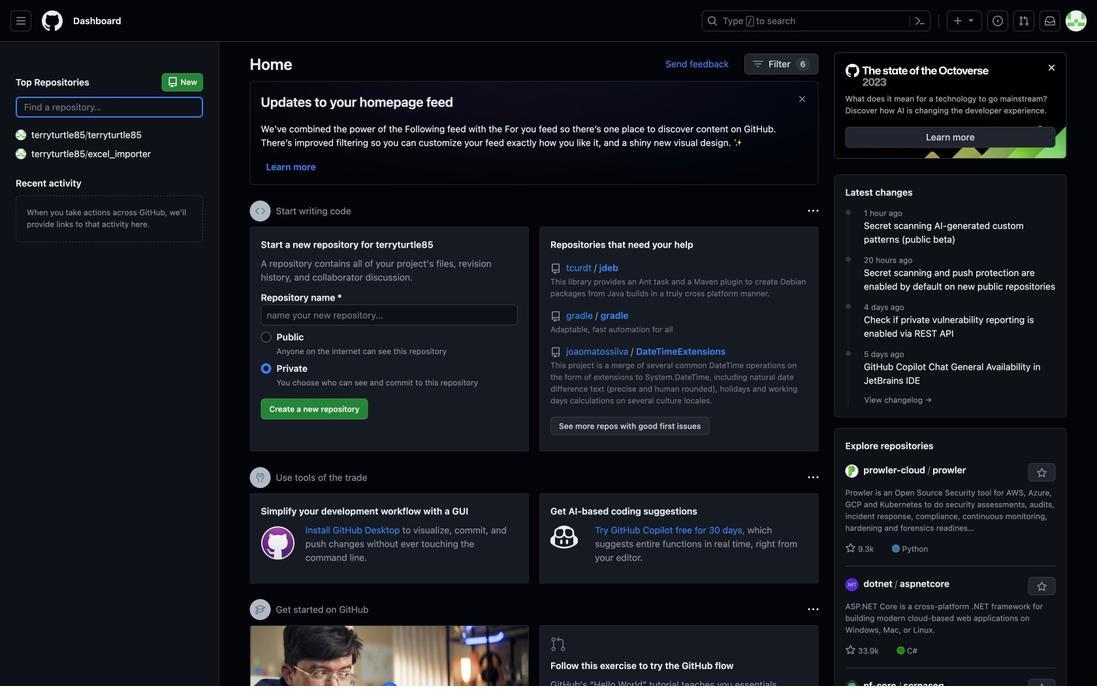 Task type: vqa. For each thing, say whether or not it's contained in the screenshot.
"0" within 0 Closed link
no



Task type: locate. For each thing, give the bounding box(es) containing it.
1 star this repository image from the top
[[1037, 468, 1048, 478]]

1 horizontal spatial git pull request image
[[1019, 16, 1030, 26]]

1 why am i seeing this? image from the top
[[809, 472, 819, 483]]

star this repository image
[[1037, 468, 1048, 478], [1037, 582, 1048, 592]]

0 horizontal spatial git pull request image
[[551, 636, 567, 652]]

why am i seeing this? image for try the github flow element
[[809, 604, 819, 615]]

x image
[[798, 94, 808, 104]]

2 vertical spatial repo image
[[551, 347, 561, 358]]

None radio
[[261, 332, 272, 342], [261, 363, 272, 374], [261, 332, 272, 342], [261, 363, 272, 374]]

homepage image
[[42, 10, 63, 31]]

0 vertical spatial dot fill image
[[844, 207, 854, 218]]

3 repo image from the top
[[551, 347, 561, 358]]

1 vertical spatial why am i seeing this? image
[[809, 604, 819, 615]]

code image
[[255, 206, 266, 216]]

why am i seeing this? image
[[809, 206, 819, 216]]

0 vertical spatial git pull request image
[[1019, 16, 1030, 26]]

2 vertical spatial dot fill image
[[844, 301, 854, 312]]

0 vertical spatial repo image
[[551, 264, 561, 274]]

star this repository image for @dotnet profile image
[[1037, 582, 1048, 592]]

repo image
[[551, 264, 561, 274], [551, 311, 561, 322], [551, 347, 561, 358]]

star image
[[846, 543, 856, 554]]

0 vertical spatial why am i seeing this? image
[[809, 472, 819, 483]]

command palette image
[[916, 16, 926, 26]]

tools image
[[255, 472, 266, 483]]

plus image
[[953, 16, 964, 26]]

2 star this repository image from the top
[[1037, 582, 1048, 592]]

dot fill image
[[844, 207, 854, 218], [844, 254, 854, 265], [844, 301, 854, 312]]

why am i seeing this? image
[[809, 472, 819, 483], [809, 604, 819, 615]]

1 repo image from the top
[[551, 264, 561, 274]]

star image
[[846, 645, 856, 656]]

1 vertical spatial star this repository image
[[1037, 582, 1048, 592]]

1 vertical spatial dot fill image
[[844, 254, 854, 265]]

1 vertical spatial repo image
[[551, 311, 561, 322]]

1 dot fill image from the top
[[844, 207, 854, 218]]

@dotnet profile image
[[846, 578, 859, 591]]

@prowler-cloud profile image
[[846, 465, 859, 478]]

2 why am i seeing this? image from the top
[[809, 604, 819, 615]]

git pull request image
[[1019, 16, 1030, 26], [551, 636, 567, 652]]

0 vertical spatial star this repository image
[[1037, 468, 1048, 478]]

close image
[[1047, 62, 1058, 73]]

2 dot fill image from the top
[[844, 254, 854, 265]]

explore element
[[835, 52, 1067, 686]]

1 vertical spatial git pull request image
[[551, 636, 567, 652]]

2 repo image from the top
[[551, 311, 561, 322]]



Task type: describe. For each thing, give the bounding box(es) containing it.
start a new repository element
[[250, 227, 529, 452]]

try the github flow element
[[540, 625, 819, 686]]

3 dot fill image from the top
[[844, 301, 854, 312]]

filter image
[[754, 59, 764, 69]]

notifications image
[[1046, 16, 1056, 26]]

github logo image
[[846, 63, 990, 88]]

terryturtle85 image
[[16, 130, 26, 140]]

star this repository image
[[1037, 684, 1048, 686]]

what is github? element
[[250, 625, 529, 686]]

what is github? image
[[251, 626, 529, 686]]

git pull request image inside try the github flow element
[[551, 636, 567, 652]]

triangle down image
[[966, 15, 977, 25]]

issue opened image
[[993, 16, 1004, 26]]

explore repositories navigation
[[835, 428, 1067, 686]]

mortar board image
[[255, 604, 266, 615]]

excel_importer image
[[16, 149, 26, 159]]

simplify your development workflow with a gui element
[[250, 493, 529, 584]]

name your new repository... text field
[[261, 305, 518, 325]]

why am i seeing this? image for get ai-based coding suggestions element
[[809, 472, 819, 483]]

Find a repository… text field
[[16, 97, 203, 118]]

dot fill image
[[844, 348, 854, 359]]

Top Repositories search field
[[16, 97, 203, 118]]

repositories that need your help element
[[540, 227, 819, 452]]

github desktop image
[[261, 526, 295, 560]]

get ai-based coding suggestions element
[[540, 493, 819, 584]]

star this repository image for @prowler-cloud profile icon
[[1037, 468, 1048, 478]]



